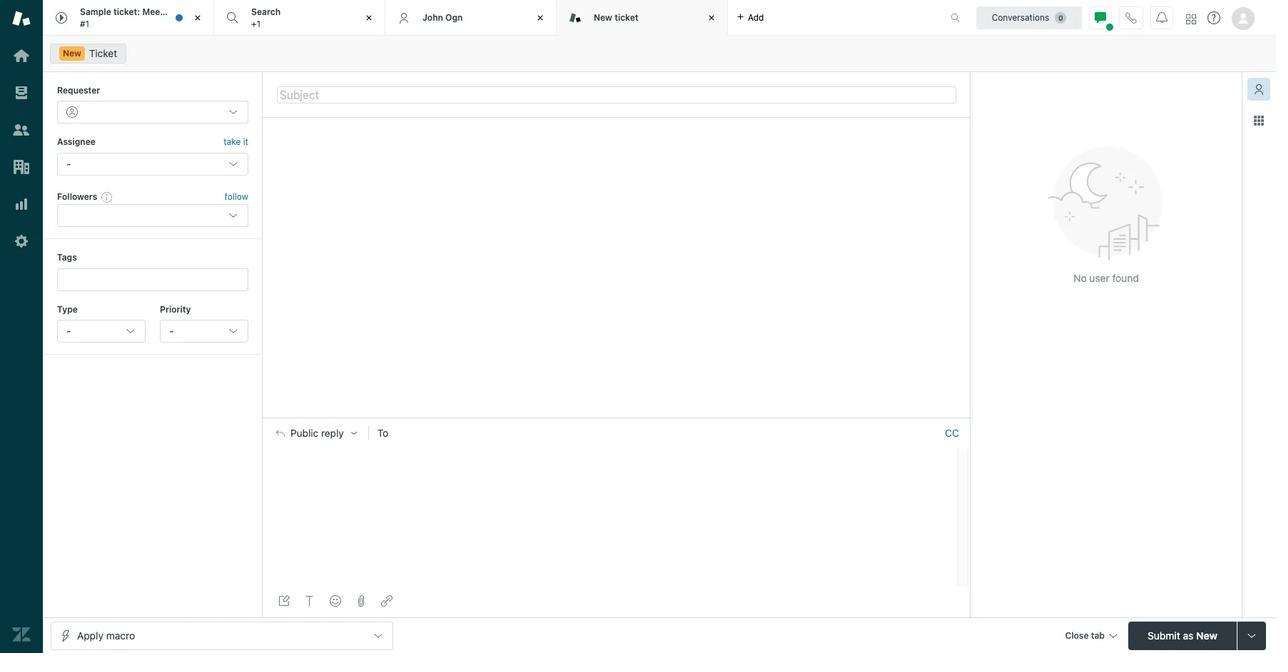 Task type: describe. For each thing, give the bounding box(es) containing it.
john
[[423, 12, 443, 23]]

2 vertical spatial new
[[1197, 630, 1218, 642]]

it
[[243, 137, 249, 147]]

+1
[[251, 18, 261, 29]]

admin image
[[12, 232, 31, 251]]

- button for type
[[57, 320, 146, 343]]

new ticket tab
[[557, 0, 728, 36]]

info on adding followers image
[[102, 191, 113, 203]]

requester
[[57, 85, 100, 96]]

organizations image
[[12, 158, 31, 176]]

no
[[1074, 272, 1087, 284]]

user
[[1090, 272, 1110, 284]]

main element
[[0, 0, 43, 653]]

notifications image
[[1157, 12, 1168, 23]]

ticket:
[[113, 6, 140, 17]]

assignee
[[57, 137, 96, 147]]

macro
[[106, 630, 135, 642]]

take it button
[[224, 135, 249, 150]]

new for new
[[63, 48, 81, 59]]

type
[[57, 304, 78, 315]]

views image
[[12, 84, 31, 102]]

add button
[[728, 0, 773, 35]]

assignee element
[[57, 153, 249, 176]]

get help image
[[1208, 11, 1221, 24]]

tabs tab list
[[43, 0, 936, 36]]

draft mode image
[[279, 596, 290, 607]]

requester element
[[57, 101, 249, 124]]

search +1
[[251, 6, 281, 29]]

customers image
[[12, 121, 31, 139]]

ogn
[[446, 12, 463, 23]]

zendesk support image
[[12, 9, 31, 28]]

new for new ticket
[[594, 12, 613, 23]]

conversations button
[[977, 6, 1083, 29]]

sample
[[80, 6, 111, 17]]

- for priority
[[169, 325, 174, 337]]

follow
[[225, 191, 249, 202]]

zendesk products image
[[1187, 14, 1197, 24]]

submit as new
[[1149, 630, 1218, 642]]

search
[[251, 6, 281, 17]]

close tab
[[1066, 630, 1106, 641]]

public reply
[[291, 428, 344, 439]]

tags element
[[57, 268, 249, 291]]

meet
[[142, 6, 164, 17]]

reporting image
[[12, 195, 31, 214]]

insert emojis image
[[330, 596, 341, 607]]

customer context image
[[1254, 84, 1266, 95]]

- for type
[[66, 325, 71, 337]]

followers element
[[57, 204, 249, 227]]

submit
[[1149, 630, 1181, 642]]

the
[[166, 6, 180, 17]]

close image for john ogn
[[533, 11, 548, 25]]

zendesk image
[[12, 626, 31, 644]]



Task type: locate. For each thing, give the bounding box(es) containing it.
1 close image from the left
[[533, 11, 548, 25]]

tags
[[57, 252, 77, 263]]

new ticket
[[594, 12, 639, 23]]

secondary element
[[43, 39, 1277, 68]]

get started image
[[12, 46, 31, 65]]

new up secondary element
[[594, 12, 613, 23]]

new inside secondary element
[[63, 48, 81, 59]]

john ogn tab
[[386, 0, 557, 36]]

1 horizontal spatial - button
[[160, 320, 249, 343]]

new right as
[[1197, 630, 1218, 642]]

- button for priority
[[160, 320, 249, 343]]

to
[[378, 427, 389, 439]]

add link (cmd k) image
[[381, 596, 393, 607]]

close image
[[533, 11, 548, 25], [705, 11, 719, 25]]

tab containing search
[[214, 0, 386, 36]]

john ogn
[[423, 12, 463, 23]]

- button down type
[[57, 320, 146, 343]]

1 horizontal spatial close image
[[705, 11, 719, 25]]

no user found
[[1074, 272, 1140, 284]]

close image inside john ogn tab
[[533, 11, 548, 25]]

- down type
[[66, 325, 71, 337]]

new
[[594, 12, 613, 23], [63, 48, 81, 59], [1197, 630, 1218, 642]]

0 horizontal spatial close image
[[533, 11, 548, 25]]

close image left john
[[362, 11, 376, 25]]

cc
[[946, 427, 960, 439]]

follow button
[[225, 191, 249, 204]]

- down priority
[[169, 325, 174, 337]]

close image
[[191, 11, 205, 25], [362, 11, 376, 25]]

ticket
[[89, 47, 117, 59]]

0 horizontal spatial - button
[[57, 320, 146, 343]]

add
[[748, 12, 765, 22]]

close image for new ticket
[[705, 11, 719, 25]]

#1
[[80, 18, 89, 29]]

followers
[[57, 191, 97, 202]]

-
[[66, 158, 71, 170], [66, 325, 71, 337], [169, 325, 174, 337]]

apply
[[77, 630, 104, 642]]

2 - button from the left
[[160, 320, 249, 343]]

new left the ticket
[[63, 48, 81, 59]]

found
[[1113, 272, 1140, 284]]

priority
[[160, 304, 191, 315]]

tab
[[43, 0, 214, 36], [214, 0, 386, 36]]

new inside tab
[[594, 12, 613, 23]]

close image right the
[[191, 11, 205, 25]]

conversations
[[992, 12, 1050, 22]]

reply
[[321, 428, 344, 439]]

1 - button from the left
[[57, 320, 146, 343]]

2 horizontal spatial new
[[1197, 630, 1218, 642]]

2 close image from the left
[[362, 11, 376, 25]]

add attachment image
[[356, 596, 367, 607]]

0 vertical spatial new
[[594, 12, 613, 23]]

as
[[1184, 630, 1194, 642]]

2 close image from the left
[[705, 11, 719, 25]]

ticket inside sample ticket: meet the ticket #1
[[182, 6, 206, 17]]

1 horizontal spatial new
[[594, 12, 613, 23]]

ticket inside tab
[[615, 12, 639, 23]]

Subject field
[[277, 86, 957, 103]]

format text image
[[304, 596, 316, 607]]

ticket up secondary element
[[615, 12, 639, 23]]

- button down priority
[[160, 320, 249, 343]]

tab containing sample ticket: meet the ticket
[[43, 0, 214, 36]]

take
[[224, 137, 241, 147]]

close image inside new ticket tab
[[705, 11, 719, 25]]

- button
[[57, 320, 146, 343], [160, 320, 249, 343]]

1 horizontal spatial close image
[[362, 11, 376, 25]]

public
[[291, 428, 319, 439]]

public reply button
[[264, 419, 368, 449]]

displays possible ticket submission types image
[[1247, 630, 1258, 642]]

minimize composer image
[[611, 412, 623, 424]]

sample ticket: meet the ticket #1
[[80, 6, 206, 29]]

cc button
[[946, 427, 960, 440]]

take it
[[224, 137, 249, 147]]

tab
[[1092, 630, 1106, 641]]

- inside assignee element
[[66, 158, 71, 170]]

- down the assignee
[[66, 158, 71, 170]]

ticket right the
[[182, 6, 206, 17]]

ticket
[[182, 6, 206, 17], [615, 12, 639, 23]]

button displays agent's chat status as online. image
[[1096, 12, 1107, 23]]

1 close image from the left
[[191, 11, 205, 25]]

1 horizontal spatial ticket
[[615, 12, 639, 23]]

apply macro
[[77, 630, 135, 642]]

0 horizontal spatial close image
[[191, 11, 205, 25]]

close tab button
[[1059, 622, 1123, 652]]

1 tab from the left
[[43, 0, 214, 36]]

1 vertical spatial new
[[63, 48, 81, 59]]

apps image
[[1254, 115, 1266, 126]]

close
[[1066, 630, 1089, 641]]

0 horizontal spatial ticket
[[182, 6, 206, 17]]

0 horizontal spatial new
[[63, 48, 81, 59]]

2 tab from the left
[[214, 0, 386, 36]]



Task type: vqa. For each thing, say whether or not it's contained in the screenshot.
ASSIGNEE element
yes



